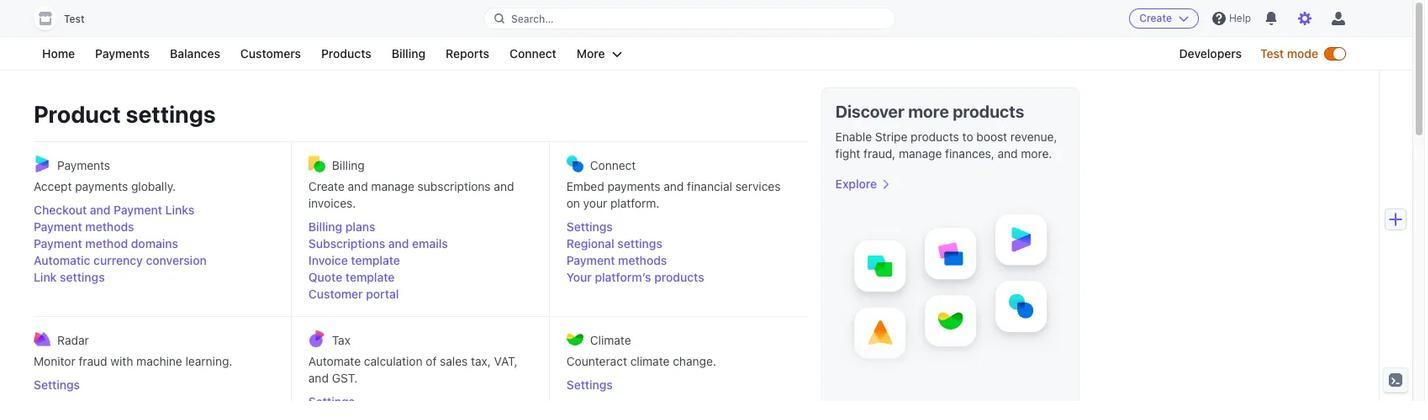 Task type: vqa. For each thing, say whether or not it's contained in the screenshot.
the leftmost Test
yes



Task type: locate. For each thing, give the bounding box(es) containing it.
payment down regional
[[567, 253, 615, 268]]

manage down stripe
[[899, 146, 943, 161]]

accept payments globally.
[[34, 179, 176, 193]]

1 horizontal spatial payment methods link
[[567, 252, 791, 269]]

settings down counteract
[[567, 378, 613, 392]]

method
[[85, 236, 128, 251]]

to
[[963, 130, 974, 144]]

methods
[[85, 220, 134, 234], [618, 253, 667, 268]]

settings down balances link on the top of the page
[[126, 100, 216, 128]]

payments up product settings
[[95, 46, 150, 61]]

0 horizontal spatial test
[[64, 13, 85, 25]]

Search… text field
[[485, 8, 895, 29]]

and down boost
[[998, 146, 1018, 161]]

settings
[[126, 100, 216, 128], [618, 236, 663, 251], [60, 270, 105, 284]]

1 horizontal spatial test
[[1261, 46, 1285, 61]]

payments up accept payments globally.
[[57, 158, 110, 172]]

and inside billing plans subscriptions and emails invoice template quote template customer portal
[[388, 236, 409, 251]]

test button
[[34, 7, 101, 30]]

billing
[[392, 46, 426, 61], [332, 158, 365, 172], [309, 220, 343, 234]]

monitor
[[34, 354, 75, 368]]

payment inside settings regional settings payment methods your platform's products
[[567, 253, 615, 268]]

0 horizontal spatial create
[[309, 179, 345, 193]]

your
[[567, 270, 592, 284]]

create
[[1140, 12, 1173, 24], [309, 179, 345, 193]]

1 horizontal spatial methods
[[618, 253, 667, 268]]

1 vertical spatial billing
[[332, 158, 365, 172]]

tax,
[[471, 354, 491, 368]]

template up portal
[[346, 270, 395, 284]]

developers
[[1180, 46, 1243, 61]]

0 horizontal spatial payment methods link
[[34, 219, 274, 236]]

and left financial
[[664, 179, 684, 193]]

0 horizontal spatial settings
[[60, 270, 105, 284]]

0 vertical spatial test
[[64, 13, 85, 25]]

create up developers link
[[1140, 12, 1173, 24]]

more button
[[569, 44, 631, 64]]

2 vertical spatial billing
[[309, 220, 343, 234]]

payments for connect
[[608, 179, 661, 193]]

payments for payments
[[75, 179, 128, 193]]

0 vertical spatial template
[[351, 253, 400, 268]]

payment methods link
[[34, 219, 274, 236], [567, 252, 791, 269]]

counteract climate change.
[[567, 354, 717, 368]]

connect down search…
[[510, 46, 557, 61]]

manage inside create and manage subscriptions and invoices.
[[371, 179, 415, 193]]

connect up embed
[[590, 158, 636, 172]]

0 vertical spatial products
[[953, 102, 1025, 121]]

products up boost
[[953, 102, 1025, 121]]

0 vertical spatial connect
[[510, 46, 557, 61]]

payments inside embed payments and financial services on your platform.
[[608, 179, 661, 193]]

create inside create and manage subscriptions and invoices.
[[309, 179, 345, 193]]

customers
[[241, 46, 301, 61]]

links
[[165, 203, 194, 217]]

with
[[111, 354, 133, 368]]

1 vertical spatial products
[[911, 130, 960, 144]]

automatic currency conversion link
[[34, 252, 274, 269]]

1 vertical spatial test
[[1261, 46, 1285, 61]]

2 vertical spatial settings
[[60, 270, 105, 284]]

payments link
[[87, 44, 158, 64]]

billing link
[[383, 44, 434, 64]]

test for test mode
[[1261, 46, 1285, 61]]

test up home
[[64, 13, 85, 25]]

and down billing plans link
[[388, 236, 409, 251]]

2 vertical spatial products
[[655, 270, 705, 284]]

reports link
[[437, 44, 498, 64]]

test mode
[[1261, 46, 1319, 61]]

invoice
[[309, 253, 348, 268]]

help
[[1230, 12, 1252, 24]]

1 horizontal spatial payments
[[608, 179, 661, 193]]

and inside the checkout and payment links payment methods payment method domains automatic currency conversion link settings
[[90, 203, 111, 217]]

0 vertical spatial create
[[1140, 12, 1173, 24]]

0 horizontal spatial methods
[[85, 220, 134, 234]]

connect
[[510, 46, 557, 61], [590, 158, 636, 172]]

products
[[953, 102, 1025, 121], [911, 130, 960, 144], [655, 270, 705, 284]]

search…
[[512, 12, 554, 25]]

settings link
[[567, 219, 791, 236], [34, 377, 274, 394], [567, 377, 791, 394]]

billing inside billing plans subscriptions and emails invoice template quote template customer portal
[[309, 220, 343, 234]]

test for test
[[64, 13, 85, 25]]

2 payments from the left
[[608, 179, 661, 193]]

settings up the platform's
[[618, 236, 663, 251]]

payments
[[95, 46, 150, 61], [57, 158, 110, 172]]

1 vertical spatial settings
[[618, 236, 663, 251]]

0 vertical spatial methods
[[85, 220, 134, 234]]

sales
[[440, 354, 468, 368]]

1 vertical spatial connect
[[590, 158, 636, 172]]

subscriptions and emails link
[[309, 236, 532, 252]]

products link
[[313, 44, 380, 64]]

methods up the platform's
[[618, 253, 667, 268]]

tax
[[332, 333, 351, 347]]

and inside embed payments and financial services on your platform.
[[664, 179, 684, 193]]

create and manage subscriptions and invoices.
[[309, 179, 514, 210]]

enable
[[836, 130, 873, 144]]

0 horizontal spatial payments
[[75, 179, 128, 193]]

products down more
[[911, 130, 960, 144]]

test
[[64, 13, 85, 25], [1261, 46, 1285, 61]]

1 vertical spatial methods
[[618, 253, 667, 268]]

payment
[[114, 203, 162, 217], [34, 220, 82, 234], [34, 236, 82, 251], [567, 253, 615, 268]]

test left mode
[[1261, 46, 1285, 61]]

0 vertical spatial settings
[[126, 100, 216, 128]]

1 horizontal spatial create
[[1140, 12, 1173, 24]]

stripe
[[876, 130, 908, 144]]

create inside button
[[1140, 12, 1173, 24]]

0 vertical spatial payment methods link
[[34, 219, 274, 236]]

learning.
[[186, 354, 233, 368]]

invoices.
[[309, 196, 356, 210]]

payments up platform.
[[608, 179, 661, 193]]

services
[[736, 179, 781, 193]]

settings link down 'change.'
[[567, 377, 791, 394]]

and down accept payments globally.
[[90, 203, 111, 217]]

finances,
[[946, 146, 995, 161]]

payment methods link up domains
[[34, 219, 274, 236]]

1 horizontal spatial settings
[[126, 100, 216, 128]]

1 vertical spatial create
[[309, 179, 345, 193]]

settings up regional
[[567, 220, 613, 234]]

products down "regional settings" link
[[655, 270, 705, 284]]

1 vertical spatial payment methods link
[[567, 252, 791, 269]]

billing left reports
[[392, 46, 426, 61]]

and inside discover more products enable stripe products to boost revenue, fight fraud, manage finances, and more.
[[998, 146, 1018, 161]]

machine
[[136, 354, 182, 368]]

regional
[[567, 236, 615, 251]]

and down automate
[[309, 371, 329, 385]]

automate calculation of sales tax, vat, and gst.
[[309, 354, 518, 385]]

climate
[[590, 333, 631, 347]]

template down subscriptions
[[351, 253, 400, 268]]

manage up billing plans link
[[371, 179, 415, 193]]

regional settings link
[[567, 236, 791, 252]]

on
[[567, 196, 580, 210]]

methods up the method
[[85, 220, 134, 234]]

test inside button
[[64, 13, 85, 25]]

and
[[998, 146, 1018, 161], [348, 179, 368, 193], [494, 179, 514, 193], [664, 179, 684, 193], [90, 203, 111, 217], [388, 236, 409, 251], [309, 371, 329, 385]]

1 payments from the left
[[75, 179, 128, 193]]

billing down invoices.
[[309, 220, 343, 234]]

link settings link
[[34, 269, 274, 286]]

payments up checkout
[[75, 179, 128, 193]]

and up invoices.
[[348, 179, 368, 193]]

0 horizontal spatial manage
[[371, 179, 415, 193]]

settings link down machine
[[34, 377, 274, 394]]

create for create and manage subscriptions and invoices.
[[309, 179, 345, 193]]

settings for counteract climate change.
[[567, 378, 613, 392]]

boost
[[977, 130, 1008, 144]]

billing up invoices.
[[332, 158, 365, 172]]

settings down automatic
[[60, 270, 105, 284]]

0 vertical spatial manage
[[899, 146, 943, 161]]

2 horizontal spatial settings
[[618, 236, 663, 251]]

product settings
[[34, 100, 216, 128]]

settings down monitor
[[34, 378, 80, 392]]

template
[[351, 253, 400, 268], [346, 270, 395, 284]]

1 horizontal spatial manage
[[899, 146, 943, 161]]

fight
[[836, 146, 861, 161]]

calculation
[[364, 354, 423, 368]]

customer portal link
[[309, 286, 532, 303]]

create up invoices.
[[309, 179, 345, 193]]

payments
[[75, 179, 128, 193], [608, 179, 661, 193]]

embed
[[567, 179, 605, 193]]

1 vertical spatial manage
[[371, 179, 415, 193]]

developers link
[[1171, 44, 1251, 64]]

1 horizontal spatial connect
[[590, 158, 636, 172]]

settings
[[567, 220, 613, 234], [34, 378, 80, 392], [567, 378, 613, 392]]

payment methods link up the platform's
[[567, 252, 791, 269]]

discover more products enable stripe products to boost revenue, fight fraud, manage finances, and more.
[[836, 102, 1058, 161]]

methods inside settings regional settings payment methods your platform's products
[[618, 253, 667, 268]]

quote template link
[[309, 269, 532, 286]]

of
[[426, 354, 437, 368]]



Task type: describe. For each thing, give the bounding box(es) containing it.
payment down checkout
[[34, 220, 82, 234]]

checkout
[[34, 203, 87, 217]]

conversion
[[146, 253, 207, 268]]

balances link
[[162, 44, 229, 64]]

payment down globally.
[[114, 203, 162, 217]]

more
[[909, 102, 950, 121]]

payment method domains link
[[34, 236, 274, 252]]

embed payments and financial services on your platform.
[[567, 179, 781, 210]]

checkout and payment links payment methods payment method domains automatic currency conversion link settings
[[34, 203, 207, 284]]

balances
[[170, 46, 220, 61]]

fraud
[[79, 354, 107, 368]]

fraud,
[[864, 146, 896, 161]]

automate
[[309, 354, 361, 368]]

revenue,
[[1011, 130, 1058, 144]]

monitor fraud with machine learning.
[[34, 354, 233, 368]]

customers link
[[232, 44, 310, 64]]

settings link for counteract climate change.
[[567, 377, 791, 394]]

portal
[[366, 287, 399, 301]]

customer
[[309, 287, 363, 301]]

create button
[[1130, 8, 1200, 29]]

1 vertical spatial template
[[346, 270, 395, 284]]

home link
[[34, 44, 83, 64]]

0 vertical spatial billing
[[392, 46, 426, 61]]

methods inside the checkout and payment links payment methods payment method domains automatic currency conversion link settings
[[85, 220, 134, 234]]

domains
[[131, 236, 178, 251]]

subscriptions
[[418, 179, 491, 193]]

reports
[[446, 46, 490, 61]]

settings inside the checkout and payment links payment methods payment method domains automatic currency conversion link settings
[[60, 270, 105, 284]]

subscriptions
[[309, 236, 385, 251]]

discover more products section
[[822, 87, 1080, 401]]

home
[[42, 46, 75, 61]]

climate
[[631, 354, 670, 368]]

billing plans subscriptions and emails invoice template quote template customer portal
[[309, 220, 448, 301]]

settings link down embed payments and financial services on your platform.
[[567, 219, 791, 236]]

settings regional settings payment methods your platform's products
[[567, 220, 705, 284]]

vat,
[[494, 354, 518, 368]]

platform.
[[611, 196, 660, 210]]

manage inside discover more products enable stripe products to boost revenue, fight fraud, manage finances, and more.
[[899, 146, 943, 161]]

change.
[[673, 354, 717, 368]]

currency
[[94, 253, 143, 268]]

platform's
[[595, 270, 652, 284]]

financial
[[687, 179, 733, 193]]

products inside settings regional settings payment methods your platform's products
[[655, 270, 705, 284]]

gst.
[[332, 371, 358, 385]]

settings inside settings regional settings payment methods your platform's products
[[618, 236, 663, 251]]

radar
[[57, 333, 89, 347]]

your
[[584, 196, 608, 210]]

1 vertical spatial payments
[[57, 158, 110, 172]]

your platform's products link
[[567, 269, 791, 286]]

link
[[34, 270, 57, 284]]

automatic
[[34, 253, 90, 268]]

accept
[[34, 179, 72, 193]]

create for create
[[1140, 12, 1173, 24]]

product
[[34, 100, 121, 128]]

billing plans link
[[309, 219, 532, 236]]

globally.
[[131, 179, 176, 193]]

explore button
[[836, 176, 891, 193]]

settings link for monitor fraud with machine learning.
[[34, 377, 274, 394]]

payment up automatic
[[34, 236, 82, 251]]

mode
[[1288, 46, 1319, 61]]

more
[[577, 46, 605, 61]]

products
[[321, 46, 372, 61]]

emails
[[412, 236, 448, 251]]

0 vertical spatial payments
[[95, 46, 150, 61]]

and right subscriptions
[[494, 179, 514, 193]]

quote
[[309, 270, 343, 284]]

settings inside settings regional settings payment methods your platform's products
[[567, 220, 613, 234]]

0 horizontal spatial connect
[[510, 46, 557, 61]]

discover
[[836, 102, 905, 121]]

plans
[[346, 220, 376, 234]]

more.
[[1022, 146, 1053, 161]]

help button
[[1206, 5, 1259, 32]]

explore
[[836, 177, 878, 191]]

Search… search field
[[485, 8, 895, 29]]

and inside automate calculation of sales tax, vat, and gst.
[[309, 371, 329, 385]]

connect link
[[501, 44, 565, 64]]

counteract
[[567, 354, 628, 368]]

invoice template link
[[309, 252, 532, 269]]

settings for monitor fraud with machine learning.
[[34, 378, 80, 392]]



